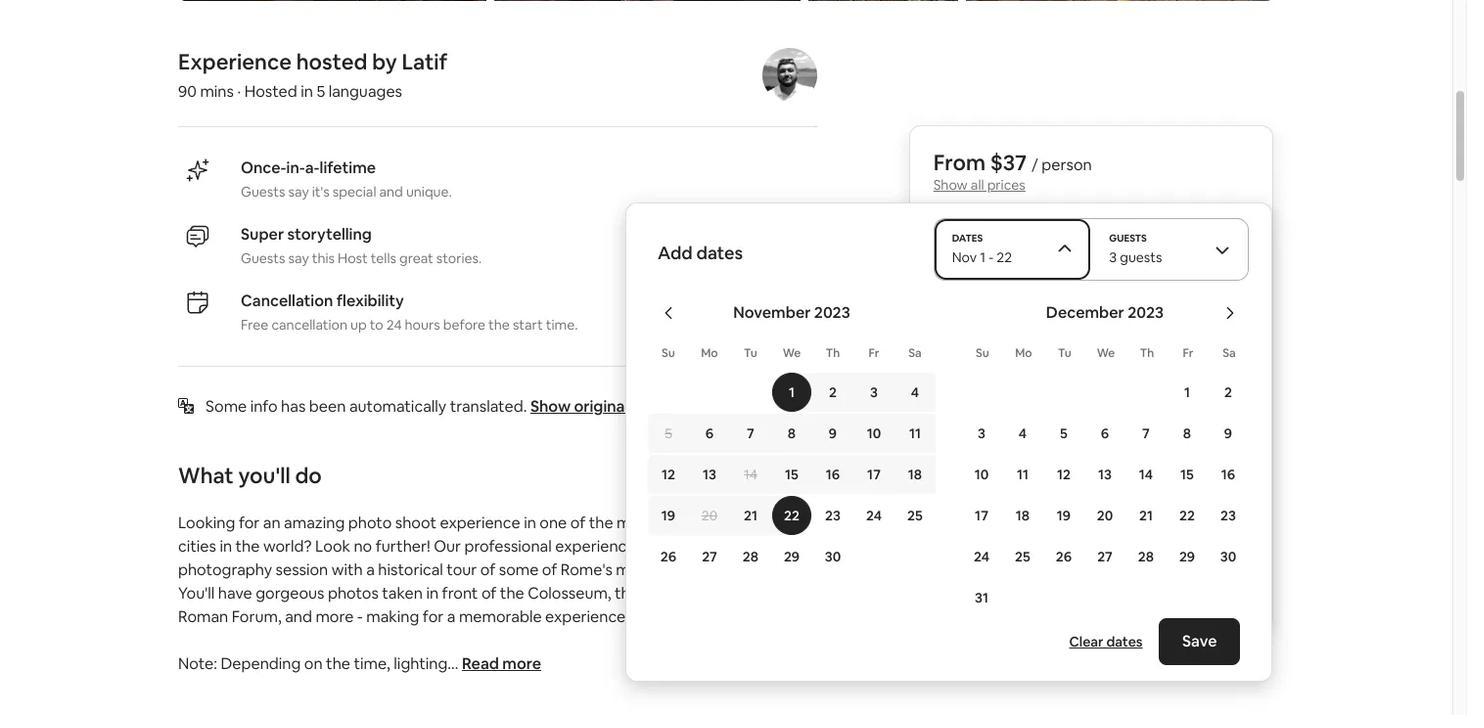 Task type: vqa. For each thing, say whether or not it's contained in the screenshot.


Task type: locate. For each thing, give the bounding box(es) containing it.
2 14 from the left
[[1139, 466, 1153, 483]]

0 horizontal spatial 16 button
[[812, 455, 853, 494]]

0 horizontal spatial 2
[[829, 384, 837, 401]]

1 vertical spatial 10 button
[[961, 455, 1002, 494]]

2 group from the top
[[1033, 496, 1067, 512]]

2 th from the left
[[1140, 345, 1154, 361]]

27 button
[[689, 537, 730, 576], [1084, 537, 1126, 576]]

30 button up save at bottom
[[1208, 537, 1249, 576]]

1 vertical spatial book for a private group link
[[933, 496, 1067, 512]]

a inside wed, nov 1 11:00 am–12:30 pm book for a private group
[[983, 496, 989, 512]]

17 button left 11:00
[[853, 455, 895, 494]]

5 button
[[648, 414, 689, 453], [1043, 414, 1084, 453]]

0 vertical spatial this
[[312, 250, 335, 267]]

iconic
[[657, 560, 699, 580]]

more down photos on the bottom
[[316, 607, 354, 627]]

1 8 from the left
[[788, 425, 796, 442]]

5 down hosted
[[316, 81, 325, 102]]

15
[[785, 466, 799, 483], [1180, 466, 1194, 483]]

29 button up save at bottom
[[1167, 537, 1208, 576]]

0 horizontal spatial 20
[[702, 507, 718, 525]]

0 horizontal spatial 30 button
[[812, 537, 853, 576]]

book for a private group link down am–12:30
[[933, 496, 1067, 512]]

group for wed, nov 1 9:30 am–11:00 am book for a private group
[[1033, 390, 1067, 405]]

0 horizontal spatial 20 button
[[689, 496, 730, 535]]

17 down am–12:30
[[975, 507, 988, 525]]

0 horizontal spatial 28 button
[[730, 537, 771, 576]]

1 horizontal spatial 20
[[1097, 507, 1113, 525]]

30 for second 30 button from the right
[[825, 548, 841, 566]]

2 horizontal spatial 3
[[1109, 249, 1117, 266]]

private down am–11:00 on the bottom of page
[[992, 390, 1031, 405]]

1 private from the top
[[992, 390, 1031, 405]]

and down gorgeous
[[285, 607, 312, 627]]

0 horizontal spatial 23 button
[[812, 496, 853, 535]]

book for wed, nov 1 9:30 am–11:00 am book for a private group
[[933, 390, 962, 405]]

1 27 from the left
[[702, 548, 717, 566]]

2023 for december 2023
[[1128, 302, 1164, 323]]

- down photos on the bottom
[[357, 607, 363, 627]]

1 14 button from the left
[[730, 455, 771, 494]]

26 for second 26 button from the right
[[660, 548, 676, 566]]

nov up am–11:00 on the bottom of page
[[970, 348, 995, 366]]

3 button
[[853, 373, 895, 412], [961, 414, 1002, 453]]

2 16 from the left
[[1221, 466, 1235, 483]]

3 left guests
[[1109, 249, 1117, 266]]

1 19 from the left
[[661, 507, 675, 525]]

6 for second 6 button from the right
[[705, 425, 714, 442]]

nov for 8:00
[[970, 242, 995, 259]]

31 button
[[961, 578, 1002, 618]]

24 right to
[[386, 316, 402, 334]]

a down am–12:30
[[983, 496, 989, 512]]

1 28 button from the left
[[730, 537, 771, 576]]

private inside wed, nov 1 9:30 am–11:00 am book for a private group
[[992, 390, 1031, 405]]

19
[[661, 507, 675, 525], [1057, 507, 1071, 525]]

2 book for a private group link from the top
[[933, 496, 1067, 512]]

am for wed, nov 1 8:00 am–9:30 am
[[1009, 263, 1028, 279]]

- right '8:00'
[[989, 249, 994, 266]]

1 9 from the left
[[829, 425, 837, 442]]

this
[[312, 250, 335, 267], [1081, 657, 1105, 674]]

dates right 'add'
[[696, 242, 743, 264]]

0 horizontal spatial 21
[[744, 507, 757, 525]]

1 horizontal spatial 27 button
[[1084, 537, 1126, 576]]

wed, inside wed, nov 1 9:30 am–11:00 am book for a private group
[[933, 348, 967, 366]]

3 up am–12:30
[[978, 425, 986, 442]]

1 horizontal spatial 24 button
[[961, 537, 1002, 576]]

0 vertical spatial 25
[[907, 507, 923, 525]]

1 horizontal spatial 29 button
[[1167, 537, 1208, 576]]

this down storytelling
[[312, 250, 335, 267]]

1 inside wed, nov 1 11:00 am–12:30 pm book for a private group
[[998, 455, 1004, 473]]

1 horizontal spatial 3 button
[[961, 414, 1002, 453]]

2 6 from the left
[[1101, 425, 1109, 442]]

1 vertical spatial 25 button
[[1002, 537, 1043, 576]]

1 horizontal spatial show
[[933, 176, 968, 194]]

2 vertical spatial wed,
[[933, 455, 967, 473]]

for
[[964, 390, 980, 405], [964, 496, 980, 512], [239, 513, 260, 533], [423, 607, 444, 627]]

nov inside wed, nov 1 11:00 am–12:30 pm book for a private group
[[970, 455, 995, 473]]

1 horizontal spatial 23 button
[[1208, 496, 1249, 535]]

show left all
[[933, 176, 968, 194]]

1 horizontal spatial 19
[[1057, 507, 1071, 525]]

13 up beautiful
[[703, 466, 716, 483]]

0 horizontal spatial 13
[[703, 466, 716, 483]]

1 horizontal spatial 7 button
[[1126, 414, 1167, 453]]

16 for second 16 button from right
[[826, 466, 840, 483]]

nov inside dates nov 1 - 22
[[952, 249, 977, 266]]

0 horizontal spatial 19
[[661, 507, 675, 525]]

24 inside cancellation flexibility free cancellation up to 24 hours before the start time.
[[386, 316, 402, 334]]

1 vertical spatial 3 button
[[961, 414, 1002, 453]]

28 button up or
[[730, 537, 771, 576]]

1 2023 from the left
[[814, 302, 850, 323]]

0 horizontal spatial su
[[662, 345, 675, 361]]

1 horizontal spatial 22
[[997, 249, 1012, 266]]

more right read
[[502, 654, 541, 674]]

1 29 from the left
[[784, 548, 800, 566]]

1 horizontal spatial fr
[[1183, 345, 1194, 361]]

clear
[[1069, 633, 1103, 651]]

1 vertical spatial -
[[357, 607, 363, 627]]

13 button
[[689, 455, 730, 494], [1084, 455, 1126, 494]]

24
[[386, 316, 402, 334], [866, 507, 882, 525], [974, 548, 990, 566]]

what
[[178, 462, 234, 489]]

1 16 from the left
[[826, 466, 840, 483]]

5 button right original
[[648, 414, 689, 453]]

2 2 button from the left
[[1208, 373, 1249, 412]]

book inside wed, nov 1 9:30 am–11:00 am book for a private group
[[933, 390, 962, 405]]

nov down dates
[[952, 249, 977, 266]]

2 15 button from the left
[[1167, 455, 1208, 494]]

$37 / person for wed, nov 1 11:00 am–12:30 pm book for a private group
[[1169, 455, 1249, 473]]

9:30
[[933, 370, 957, 386]]

1 vertical spatial 4
[[1019, 425, 1027, 442]]

wed, up '8:00'
[[933, 242, 967, 259]]

1 29 button from the left
[[771, 537, 812, 576]]

0 horizontal spatial 22
[[784, 507, 800, 525]]

·
[[237, 81, 241, 102]]

1 horizontal spatial 5 button
[[1043, 414, 1084, 453]]

7 for second 7 button
[[1142, 425, 1150, 442]]

do
[[295, 462, 322, 489]]

28 up clear dates button
[[1138, 548, 1154, 566]]

say left 'it's'
[[288, 183, 309, 201]]

2 7 from the left
[[1142, 425, 1150, 442]]

book for wed, nov 1 11:00 am–12:30 pm book for a private group
[[933, 496, 962, 512]]

13 button up beautiful
[[689, 455, 730, 494]]

1 15 button from the left
[[771, 455, 812, 494]]

dates nov 1 - 22
[[952, 232, 1012, 266]]

28 button up clear dates button
[[1126, 537, 1167, 576]]

2 23 button from the left
[[1208, 496, 1249, 535]]

private for wed, nov 1 11:00 am–12:30 pm book for a private group
[[992, 496, 1031, 512]]

a down front
[[447, 607, 456, 627]]

nov up am–9:30 at top right
[[970, 242, 995, 259]]

- inside the looking for an amazing photo shoot experience in one of the most beautiful and historic cities in the world? look no further! our professional experience combines a street photography session with a historical tour of some of rome's most iconic landmarks. you'll have gorgeous photos taken in front of the colosseum, the trevi fountain or the roman forum, and more - making for a memorable experience
[[357, 607, 363, 627]]

0 vertical spatial group
[[1033, 390, 1067, 405]]

2 su from the left
[[976, 345, 989, 361]]

0 horizontal spatial 27 button
[[689, 537, 730, 576]]

for down am–12:30
[[964, 496, 980, 512]]

cancellation flexibility free cancellation up to 24 hours before the start time.
[[241, 291, 578, 334]]

0 horizontal spatial 18
[[908, 466, 922, 483]]

2 choose from the top
[[1184, 382, 1233, 399]]

2 28 button from the left
[[1126, 537, 1167, 576]]

tu down november
[[744, 345, 757, 361]]

in inside experience hosted by latif 90 mins · hosted in 5 languages
[[301, 81, 313, 102]]

24 button right the historic
[[853, 496, 895, 535]]

cancellation
[[241, 291, 333, 311]]

24 for bottommost 24 button
[[974, 548, 990, 566]]

trevi
[[642, 583, 677, 604]]

0 horizontal spatial 8
[[788, 425, 796, 442]]

wed, inside wed, nov 1 8:00 am–9:30 am
[[933, 242, 967, 259]]

beautiful
[[657, 513, 721, 533]]

2 2023 from the left
[[1128, 302, 1164, 323]]

$37
[[990, 149, 1027, 176], [1169, 348, 1192, 366], [1169, 455, 1192, 473]]

5 down language
[[665, 425, 672, 442]]

/
[[1032, 155, 1038, 175], [1196, 242, 1202, 259], [1196, 348, 1202, 366], [1196, 455, 1202, 473]]

1 horizontal spatial su
[[976, 345, 989, 361]]

1 book from the top
[[933, 390, 962, 405]]

0 horizontal spatial 26 button
[[648, 537, 689, 576]]

1 21 from the left
[[744, 507, 757, 525]]

and up "street" at the bottom
[[725, 513, 752, 533]]

we down november 2023 on the top of page
[[783, 345, 801, 361]]

17
[[867, 466, 881, 483], [975, 507, 988, 525]]

2 8 button from the left
[[1167, 414, 1208, 453]]

1 horizontal spatial 9
[[1224, 425, 1232, 442]]

23 button
[[812, 496, 853, 535], [1208, 496, 1249, 535]]

tu down december
[[1058, 345, 1072, 361]]

1 say from the top
[[288, 183, 309, 201]]

wed, up 11:00
[[933, 455, 967, 473]]

1 th from the left
[[826, 345, 840, 361]]

book inside wed, nov 1 11:00 am–12:30 pm book for a private group
[[933, 496, 962, 512]]

am
[[1009, 263, 1028, 279], [1012, 370, 1030, 386]]

17 left 11:00
[[867, 466, 881, 483]]

wed, for wed, nov 1 11:00 am–12:30 pm book for a private group
[[933, 455, 967, 473]]

1 for 8:00
[[998, 242, 1004, 259]]

wed, inside wed, nov 1 11:00 am–12:30 pm book for a private group
[[933, 455, 967, 473]]

3 button left 9:30
[[853, 373, 895, 412]]

in right hosted
[[301, 81, 313, 102]]

4 for the right 4 button
[[1019, 425, 1027, 442]]

4 button
[[895, 373, 936, 412], [1002, 414, 1043, 453]]

private inside wed, nov 1 11:00 am–12:30 pm book for a private group
[[992, 496, 1031, 512]]

we
[[783, 345, 801, 361], [1097, 345, 1115, 361]]

1 12 button from the left
[[648, 455, 689, 494]]

wed, for wed, nov 1 8:00 am–9:30 am
[[933, 242, 967, 259]]

0 vertical spatial most
[[617, 513, 654, 533]]

more inside 'button'
[[502, 654, 541, 674]]

am inside wed, nov 1 9:30 am–11:00 am book for a private group
[[1012, 370, 1030, 386]]

automatically
[[349, 396, 446, 417]]

$37 for wed, nov 1 9:30 am–11:00 am book for a private group
[[1169, 348, 1192, 366]]

1 26 button from the left
[[648, 537, 689, 576]]

time.
[[546, 316, 578, 334]]

1 23 button from the left
[[812, 496, 853, 535]]

1 horizontal spatial 11
[[1017, 466, 1029, 483]]

1 horizontal spatial -
[[989, 249, 994, 266]]

25 button
[[895, 496, 936, 535], [1002, 537, 1043, 576]]

12 up beautiful
[[662, 466, 675, 483]]

nov inside wed, nov 1 8:00 am–9:30 am
[[970, 242, 995, 259]]

2 button
[[812, 373, 853, 412], [1208, 373, 1249, 412]]

1 inside wed, nov 1 8:00 am–9:30 am
[[998, 242, 1004, 259]]

1 horizontal spatial tu
[[1058, 345, 1072, 361]]

26 up trevi
[[660, 548, 676, 566]]

24 right the historic
[[866, 507, 882, 525]]

5 up wed, nov 1 11:00 am–12:30 pm book for a private group
[[1060, 425, 1068, 442]]

1 $37 / person from the top
[[1169, 348, 1249, 366]]

2 20 from the left
[[1097, 507, 1113, 525]]

3 inside guests 3 guests
[[1109, 249, 1117, 266]]

21 button
[[730, 496, 771, 535], [1126, 496, 1167, 535]]

1 horizontal spatial 13 button
[[1084, 455, 1126, 494]]

14 for 1st the 14 button from the right
[[1139, 466, 1153, 483]]

1 1 button from the left
[[771, 373, 812, 412]]

25
[[907, 507, 923, 525], [1015, 548, 1030, 566]]

1 14 from the left
[[744, 466, 757, 483]]

experience
[[440, 513, 520, 533], [555, 536, 636, 557], [545, 607, 626, 627], [1108, 657, 1180, 674]]

sa
[[908, 345, 922, 361], [1223, 345, 1236, 361]]

nov inside wed, nov 1 9:30 am–11:00 am book for a private group
[[970, 348, 995, 366]]

1 horizontal spatial this
[[1081, 657, 1105, 674]]

wed, up 9:30
[[933, 348, 967, 366]]

in up "photography"
[[220, 536, 232, 557]]

the
[[488, 316, 510, 334], [589, 513, 613, 533], [235, 536, 260, 557], [500, 583, 524, 604], [615, 583, 639, 604], [765, 583, 789, 604], [326, 654, 350, 674]]

1 su from the left
[[662, 345, 675, 361]]

cities
[[178, 536, 216, 557]]

11 button up 11:00
[[895, 414, 936, 453]]

nov up am–12:30
[[970, 455, 995, 473]]

0 horizontal spatial 24
[[386, 316, 402, 334]]

2 16 button from the left
[[1208, 455, 1249, 494]]

for down am–11:00 on the bottom of page
[[964, 390, 980, 405]]

1 choose link from the top
[[1168, 267, 1249, 300]]

say
[[288, 183, 309, 201], [288, 250, 309, 267]]

4
[[911, 384, 919, 401], [1019, 425, 1027, 442]]

november
[[733, 302, 811, 323]]

1 23 from the left
[[825, 507, 841, 525]]

8
[[788, 425, 796, 442], [1183, 425, 1191, 442]]

guests down super
[[241, 250, 285, 267]]

0 vertical spatial 24 button
[[853, 496, 895, 535]]

30
[[825, 548, 841, 566], [1220, 548, 1236, 566]]

1 inside dates nov 1 - 22
[[980, 249, 986, 266]]

10
[[867, 425, 881, 442], [974, 466, 989, 483]]

1 inside wed, nov 1 9:30 am–11:00 am book for a private group
[[998, 348, 1004, 366]]

or
[[746, 583, 761, 604]]

9 for 2nd 9 button from right
[[829, 425, 837, 442]]

1 vertical spatial most
[[616, 560, 653, 580]]

1 group from the top
[[1033, 390, 1067, 405]]

0 horizontal spatial 27
[[702, 548, 717, 566]]

19 for 1st 19 button from the right
[[1057, 507, 1071, 525]]

group inside wed, nov 1 11:00 am–12:30 pm book for a private group
[[1033, 496, 1067, 512]]

16
[[826, 466, 840, 483], [1221, 466, 1235, 483]]

25 button down 11:00
[[895, 496, 936, 535]]

3 button up am–12:30
[[961, 414, 1002, 453]]

25 for 25 button to the top
[[907, 507, 923, 525]]

0 horizontal spatial 5
[[316, 81, 325, 102]]

1 horizontal spatial 30 button
[[1208, 537, 1249, 576]]

0 horizontal spatial 17
[[867, 466, 881, 483]]

1 20 from the left
[[702, 507, 718, 525]]

am right am–11:00 on the bottom of page
[[1012, 370, 1030, 386]]

1 horizontal spatial more
[[502, 654, 541, 674]]

2 19 button from the left
[[1043, 496, 1084, 535]]

0 horizontal spatial more
[[316, 607, 354, 627]]

1 vertical spatial show
[[530, 396, 571, 417]]

26 up 'clear'
[[1056, 548, 1072, 566]]

0 horizontal spatial 9
[[829, 425, 837, 442]]

tu
[[744, 345, 757, 361], [1058, 345, 1072, 361]]

0 horizontal spatial 15 button
[[771, 455, 812, 494]]

0 horizontal spatial dates
[[696, 242, 743, 264]]

group inside wed, nov 1 9:30 am–11:00 am book for a private group
[[1033, 390, 1067, 405]]

1 7 button from the left
[[730, 414, 771, 453]]

25 button up 31 button
[[1002, 537, 1043, 576]]

18 button down pm
[[1002, 496, 1043, 535]]

26 button up 'clear'
[[1043, 537, 1084, 576]]

dates for add dates
[[696, 242, 743, 264]]

1 horizontal spatial 21 button
[[1126, 496, 1167, 535]]

flexibility
[[336, 291, 404, 311]]

0 vertical spatial 4
[[911, 384, 919, 401]]

1 horizontal spatial 19 button
[[1043, 496, 1084, 535]]

19 button
[[648, 496, 689, 535], [1043, 496, 1084, 535]]

1 vertical spatial say
[[288, 250, 309, 267]]

2 choose link from the top
[[1168, 374, 1249, 407]]

clear dates button
[[1061, 625, 1151, 659]]

4 left 9:30
[[911, 384, 919, 401]]

2 1 button from the left
[[1167, 373, 1208, 412]]

guests
[[1120, 249, 1162, 266]]

most up combines
[[617, 513, 654, 533]]

0 horizontal spatial 6 button
[[689, 414, 730, 453]]

18 down pm
[[1016, 507, 1030, 525]]

4 up pm
[[1019, 425, 1027, 442]]

1 horizontal spatial mo
[[1015, 345, 1032, 361]]

2023 for november 2023
[[814, 302, 850, 323]]

0 horizontal spatial 23
[[825, 507, 841, 525]]

0 horizontal spatial 14 button
[[730, 455, 771, 494]]

27 button up "clear dates"
[[1084, 537, 1126, 576]]

show inside from $37 / person show all prices
[[933, 176, 968, 194]]

0 horizontal spatial show
[[530, 396, 571, 417]]

2 $37 / person from the top
[[1169, 455, 1249, 473]]

30 up save button
[[1220, 548, 1236, 566]]

0 horizontal spatial 5 button
[[648, 414, 689, 453]]

2 9 from the left
[[1224, 425, 1232, 442]]

2 say from the top
[[288, 250, 309, 267]]

landmarks.
[[702, 560, 780, 580]]

am inside wed, nov 1 8:00 am–9:30 am
[[1009, 263, 1028, 279]]

dates inside button
[[1106, 633, 1143, 651]]

2 private from the top
[[992, 496, 1031, 512]]

1 2 button from the left
[[812, 373, 853, 412]]

5 inside experience hosted by latif 90 mins · hosted in 5 languages
[[316, 81, 325, 102]]

1 30 button from the left
[[812, 537, 853, 576]]

nov for 11:00
[[970, 455, 995, 473]]

5 button up wed, nov 1 11:00 am–12:30 pm book for a private group
[[1043, 414, 1084, 453]]

2 horizontal spatial 22
[[1179, 507, 1195, 525]]

professional
[[464, 536, 552, 557]]

2 tu from the left
[[1058, 345, 1072, 361]]

am–11:00
[[959, 370, 1009, 386]]

th down november 2023 on the top of page
[[826, 345, 840, 361]]

book for a private group link down am–11:00 on the bottom of page
[[933, 390, 1067, 405]]

wed, for wed, nov 1 9:30 am–11:00 am book for a private group
[[933, 348, 967, 366]]

a down am–11:00 on the bottom of page
[[983, 390, 989, 405]]

guests inside guests 3 guests
[[1109, 232, 1147, 245]]

1 horizontal spatial 6
[[1101, 425, 1109, 442]]

1 vertical spatial 11 button
[[1002, 455, 1043, 494]]

a right with
[[366, 560, 375, 580]]

26 button up trevi
[[648, 537, 689, 576]]

25 down pm
[[1015, 548, 1030, 566]]

nov for -
[[952, 249, 977, 266]]

to
[[370, 316, 383, 334]]

25 for the right 25 button
[[1015, 548, 1030, 566]]

$37 for wed, nov 1 11:00 am–12:30 pm book for a private group
[[1169, 455, 1192, 473]]

this down 'clear'
[[1081, 657, 1105, 674]]

guests down once-
[[241, 183, 285, 201]]

0 horizontal spatial sa
[[908, 345, 922, 361]]

session
[[276, 560, 328, 580]]

the left start
[[488, 316, 510, 334]]

1 30 from the left
[[825, 548, 841, 566]]

2 14 button from the left
[[1126, 455, 1167, 494]]

17 button down am–12:30
[[961, 496, 1002, 535]]

choose
[[1184, 275, 1233, 293], [1184, 382, 1233, 399]]

choose link for 8:00 am–9:30 am
[[1168, 267, 1249, 300]]

2 30 from the left
[[1220, 548, 1236, 566]]

30 button right "street" at the bottom
[[812, 537, 853, 576]]

guests up guests
[[1109, 232, 1147, 245]]

29 button down the historic
[[771, 537, 812, 576]]

1 horizontal spatial and
[[379, 183, 403, 201]]

2 5 button from the left
[[1043, 414, 1084, 453]]

by latif
[[372, 48, 448, 75]]

0 horizontal spatial -
[[357, 607, 363, 627]]

1 7 from the left
[[747, 425, 754, 442]]

22 inside dates nov 1 - 22
[[997, 249, 1012, 266]]

2 19 from the left
[[1057, 507, 1071, 525]]

12
[[662, 466, 675, 483], [1057, 466, 1071, 483]]

add dates
[[658, 242, 743, 264]]

14 button
[[730, 455, 771, 494], [1126, 455, 1167, 494]]

30 right "street" at the bottom
[[825, 548, 841, 566]]

0 horizontal spatial 19 button
[[648, 496, 689, 535]]

29 down the historic
[[784, 548, 800, 566]]

0 vertical spatial -
[[989, 249, 994, 266]]

hours
[[405, 316, 440, 334]]

3 wed, from the top
[[933, 455, 967, 473]]

and right special
[[379, 183, 403, 201]]

1 6 from the left
[[705, 425, 714, 442]]

2 book from the top
[[933, 496, 962, 512]]

29 button
[[771, 537, 812, 576], [1167, 537, 1208, 576]]

0 vertical spatial show
[[933, 176, 968, 194]]

17 button
[[853, 455, 895, 494], [961, 496, 1002, 535]]

14 for second the 14 button from right
[[744, 466, 757, 483]]

say inside super storytelling guests say this host tells great stories.
[[288, 250, 309, 267]]

1 vertical spatial dates
[[1106, 633, 1143, 651]]

2 vertical spatial $37
[[1169, 455, 1192, 473]]

what you'll do
[[178, 462, 322, 489]]

0 horizontal spatial 28
[[743, 548, 759, 566]]

1 choose from the top
[[1184, 275, 1233, 293]]

1 wed, from the top
[[933, 242, 967, 259]]

1 we from the left
[[783, 345, 801, 361]]

1 horizontal spatial dates
[[1106, 633, 1143, 651]]

9 for second 9 button from the left
[[1224, 425, 1232, 442]]

11 button
[[895, 414, 936, 453], [1002, 455, 1043, 494]]

learn more about the host, latif. image
[[763, 48, 818, 103], [763, 48, 818, 103]]

12 button
[[648, 455, 689, 494], [1043, 455, 1084, 494]]

27 up "clear dates"
[[1097, 548, 1113, 566]]

nov
[[970, 242, 995, 259], [952, 249, 977, 266], [970, 348, 995, 366], [970, 455, 995, 473]]

taken
[[382, 583, 423, 604]]

book down 9:30
[[933, 390, 962, 405]]

28 up or
[[743, 548, 759, 566]]

0 horizontal spatial 14
[[744, 466, 757, 483]]

1 book for a private group link from the top
[[933, 390, 1067, 405]]

30 for 1st 30 button from right
[[1220, 548, 1236, 566]]

am for wed, nov 1 9:30 am–11:00 am book for a private group
[[1012, 370, 1030, 386]]

21
[[744, 507, 757, 525], [1139, 507, 1153, 525]]

show all prices button
[[933, 176, 1025, 194]]

1 horizontal spatial sa
[[1223, 345, 1236, 361]]

0 vertical spatial more
[[316, 607, 354, 627]]

16 for first 16 button from right
[[1221, 466, 1235, 483]]

making
[[366, 607, 419, 627]]

-
[[989, 249, 994, 266], [357, 607, 363, 627]]

for inside wed, nov 1 9:30 am–11:00 am book for a private group
[[964, 390, 980, 405]]

1 horizontal spatial 9 button
[[1208, 414, 1249, 453]]

from $37 / person show all prices
[[933, 149, 1092, 194]]

1 vertical spatial 25
[[1015, 548, 1030, 566]]

group
[[1033, 390, 1067, 405], [1033, 496, 1067, 512]]

choose for 9:30 am–11:00 am
[[1184, 382, 1233, 399]]

1 horizontal spatial 1 button
[[1167, 373, 1208, 412]]

we down december 2023
[[1097, 345, 1115, 361]]

1 horizontal spatial 15
[[1180, 466, 1194, 483]]

photos
[[328, 583, 379, 604]]

2 vertical spatial 24
[[974, 548, 990, 566]]

su up am–11:00 on the bottom of page
[[976, 345, 989, 361]]

th down december 2023
[[1140, 345, 1154, 361]]

2 29 button from the left
[[1167, 537, 1208, 576]]

27 right iconic
[[702, 548, 717, 566]]



Task type: describe. For each thing, give the bounding box(es) containing it.
the left trevi
[[615, 583, 639, 604]]

24 for top 24 button
[[866, 507, 882, 525]]

2 27 button from the left
[[1084, 537, 1126, 576]]

colosseum,
[[528, 583, 611, 604]]

the down 'some'
[[500, 583, 524, 604]]

1 horizontal spatial 5
[[665, 425, 672, 442]]

1 13 from the left
[[703, 466, 716, 483]]

an
[[263, 513, 281, 533]]

1 sa from the left
[[908, 345, 922, 361]]

combines
[[639, 536, 709, 557]]

in-
[[286, 158, 305, 178]]

roman
[[178, 607, 228, 627]]

pm
[[1017, 477, 1033, 492]]

8 for second 8 button from right
[[788, 425, 796, 442]]

2 23 from the left
[[1220, 507, 1236, 525]]

0 vertical spatial 18
[[908, 466, 922, 483]]

2 21 button from the left
[[1126, 496, 1167, 535]]

save
[[1182, 631, 1217, 652]]

1 horizontal spatial 25 button
[[1002, 537, 1043, 576]]

2 12 button from the left
[[1043, 455, 1084, 494]]

2 13 from the left
[[1098, 466, 1112, 483]]

experience up rome's
[[555, 536, 636, 557]]

some
[[206, 396, 247, 417]]

8 for second 8 button from the left
[[1183, 425, 1191, 442]]

a left "street" at the bottom
[[713, 536, 721, 557]]

0 horizontal spatial 18 button
[[895, 455, 936, 494]]

up
[[350, 316, 367, 334]]

dates
[[952, 232, 983, 245]]

- inside dates nov 1 - 22
[[989, 249, 994, 266]]

1 horizontal spatial 10
[[974, 466, 989, 483]]

special
[[333, 183, 376, 201]]

6 for first 6 button from the right
[[1101, 425, 1109, 442]]

translated.
[[450, 396, 527, 417]]

private for wed, nov 1 9:30 am–11:00 am book for a private group
[[992, 390, 1031, 405]]

for left an
[[239, 513, 260, 533]]

0 horizontal spatial 10
[[867, 425, 881, 442]]

gorgeous
[[256, 583, 324, 604]]

22 for first 22 button from the right
[[1179, 507, 1195, 525]]

this inside super storytelling guests say this host tells great stories.
[[312, 250, 335, 267]]

2 12 from the left
[[1057, 466, 1071, 483]]

1 13 button from the left
[[689, 455, 730, 494]]

8:00
[[933, 263, 957, 279]]

0 vertical spatial 17
[[867, 466, 881, 483]]

great
[[399, 250, 433, 267]]

1 21 button from the left
[[730, 496, 771, 535]]

december 2023
[[1046, 302, 1164, 323]]

1 15 from the left
[[785, 466, 799, 483]]

original
[[574, 396, 629, 417]]

1 vertical spatial 3
[[870, 384, 878, 401]]

historical
[[378, 560, 443, 580]]

cancellation
[[271, 316, 347, 334]]

0 vertical spatial 11
[[909, 425, 921, 442]]

2 sa from the left
[[1223, 345, 1236, 361]]

1 for 9:30
[[998, 348, 1004, 366]]

26 for first 26 button from the right
[[1056, 548, 1072, 566]]

report this experience button
[[1002, 657, 1180, 674]]

lifetime
[[320, 158, 376, 178]]

note:
[[178, 654, 217, 674]]

tour
[[447, 560, 477, 580]]

of right the 'tour' at the left
[[480, 560, 495, 580]]

31
[[975, 589, 988, 607]]

1 16 button from the left
[[812, 455, 853, 494]]

look
[[315, 536, 350, 557]]

1 horizontal spatial 18
[[1016, 507, 1030, 525]]

the right or
[[765, 583, 789, 604]]

in left one
[[524, 513, 536, 533]]

free
[[241, 316, 269, 334]]

tells
[[371, 250, 396, 267]]

1 fr from the left
[[869, 345, 879, 361]]

1 horizontal spatial 4 button
[[1002, 414, 1043, 453]]

1 2 from the left
[[829, 384, 837, 401]]

guests inside "once-in-a-lifetime guests say it's special and unique."
[[241, 183, 285, 201]]

hosted
[[296, 48, 367, 75]]

1 6 button from the left
[[689, 414, 730, 453]]

photography
[[178, 560, 272, 580]]

1 8 button from the left
[[771, 414, 812, 453]]

prices
[[987, 176, 1025, 194]]

video controls group
[[178, 0, 487, 1]]

has
[[281, 396, 306, 417]]

2 mo from the left
[[1015, 345, 1032, 361]]

have
[[218, 583, 252, 604]]

some
[[499, 560, 539, 580]]

memorable
[[459, 607, 542, 627]]

1 28 from the left
[[743, 548, 759, 566]]

11:00
[[933, 477, 960, 492]]

$37 / person for wed, nov 1 9:30 am–11:00 am book for a private group
[[1169, 348, 1249, 366]]

time,
[[354, 654, 390, 674]]

guests inside super storytelling guests say this host tells great stories.
[[241, 250, 285, 267]]

1 19 button from the left
[[648, 496, 689, 535]]

it's
[[312, 183, 330, 201]]

2 27 from the left
[[1097, 548, 1113, 566]]

note: depending on the time, lighting…
[[178, 654, 462, 674]]

2 30 button from the left
[[1208, 537, 1249, 576]]

in left front
[[426, 583, 439, 604]]

2 2 from the left
[[1224, 384, 1232, 401]]

2 28 from the left
[[1138, 548, 1154, 566]]

1 horizontal spatial 10 button
[[961, 455, 1002, 494]]

2 6 button from the left
[[1084, 414, 1126, 453]]

the right one
[[589, 513, 613, 533]]

calendar application
[[626, 282, 1467, 635]]

1 horizontal spatial 11 button
[[1002, 455, 1043, 494]]

photo
[[348, 513, 392, 533]]

been
[[309, 396, 346, 417]]

2 fr from the left
[[1183, 345, 1194, 361]]

1 5 button from the left
[[648, 414, 689, 453]]

of right one
[[570, 513, 586, 533]]

for inside wed, nov 1 11:00 am–12:30 pm book for a private group
[[964, 496, 980, 512]]

0 horizontal spatial and
[[285, 607, 312, 627]]

1 horizontal spatial 18 button
[[1002, 496, 1043, 535]]

am–9:30
[[960, 263, 1007, 279]]

host
[[338, 250, 368, 267]]

group for wed, nov 1 11:00 am–12:30 pm book for a private group
[[1033, 496, 1067, 512]]

start
[[513, 316, 543, 334]]

1 20 button from the left
[[689, 496, 730, 535]]

2 we from the left
[[1097, 345, 1115, 361]]

/ inside from $37 / person show all prices
[[1032, 155, 1038, 175]]

of up colosseum,
[[542, 560, 557, 580]]

2 29 from the left
[[1179, 548, 1195, 566]]

1 horizontal spatial 17 button
[[961, 496, 1002, 535]]

book for a private group link for wed, nov 1 11:00 am–12:30 pm book for a private group
[[933, 496, 1067, 512]]

1 22 button from the left
[[771, 496, 812, 535]]

shoot
[[395, 513, 436, 533]]

2 horizontal spatial and
[[725, 513, 752, 533]]

experience
[[178, 48, 292, 75]]

20 for first 20 button from the left
[[702, 507, 718, 525]]

historic
[[755, 513, 808, 533]]

november 2023
[[733, 302, 850, 323]]

2 7 button from the left
[[1126, 414, 1167, 453]]

more inside the looking for an amazing photo shoot experience in one of the most beautiful and historic cities in the world? look no further! our professional experience combines a street photography session with a historical tour of some of rome's most iconic landmarks. you'll have gorgeous photos taken in front of the colosseum, the trevi fountain or the roman forum, and more - making for a memorable experience
[[316, 607, 354, 627]]

experience down colosseum,
[[545, 607, 626, 627]]

7 for 1st 7 button
[[747, 425, 754, 442]]

a inside wed, nov 1 9:30 am–11:00 am book for a private group
[[983, 390, 989, 405]]

choose link for 9:30 am–11:00 am
[[1168, 374, 1249, 407]]

the inside cancellation flexibility free cancellation up to 24 hours before the start time.
[[488, 316, 510, 334]]

22 for 2nd 22 button from the right
[[784, 507, 800, 525]]

a-
[[305, 158, 320, 178]]

2 21 from the left
[[1139, 507, 1153, 525]]

lighting…
[[394, 654, 458, 674]]

nov for 9:30
[[970, 348, 995, 366]]

experience down "clear dates"
[[1108, 657, 1180, 674]]

1 for -
[[980, 249, 986, 266]]

rome's
[[561, 560, 613, 580]]

further!
[[376, 536, 430, 557]]

1 for 11:00
[[998, 455, 1004, 473]]

amazing
[[284, 513, 345, 533]]

20 for 1st 20 button from the right
[[1097, 507, 1113, 525]]

choose for 8:00 am–9:30 am
[[1184, 275, 1233, 293]]

world?
[[263, 536, 312, 557]]

you'll
[[178, 583, 215, 604]]

experience up professional
[[440, 513, 520, 533]]

0 vertical spatial 25 button
[[895, 496, 936, 535]]

wed, nov 1 8:00 am–9:30 am
[[933, 242, 1028, 279]]

2 22 button from the left
[[1167, 496, 1208, 535]]

2 26 button from the left
[[1043, 537, 1084, 576]]

1 tu from the left
[[744, 345, 757, 361]]

1 27 button from the left
[[689, 537, 730, 576]]

4 for 4 button to the left
[[911, 384, 919, 401]]

say inside "once-in-a-lifetime guests say it's special and unique."
[[288, 183, 309, 201]]

for down front
[[423, 607, 444, 627]]

1 horizontal spatial 17
[[975, 507, 988, 525]]

1 12 from the left
[[662, 466, 675, 483]]

report
[[1033, 657, 1078, 674]]

looking for an amazing photo shoot experience in one of the most beautiful and historic cities in the world? look no further! our professional experience combines a street photography session with a historical tour of some of rome's most iconic landmarks. you'll have gorgeous photos taken in front of the colosseum, the trevi fountain or the roman forum, and more - making for a memorable experience
[[178, 513, 808, 627]]

1 9 button from the left
[[812, 414, 853, 453]]

once-in-a-lifetime guests say it's special and unique.
[[241, 158, 452, 201]]

before
[[443, 316, 486, 334]]

0 vertical spatial 10 button
[[853, 414, 895, 453]]

super storytelling guests say this host tells great stories.
[[241, 224, 482, 267]]

of up memorable
[[481, 583, 497, 604]]

street
[[725, 536, 768, 557]]

hosted
[[244, 81, 297, 102]]

1 mo from the left
[[701, 345, 718, 361]]

wed, nov 1 11:00 am–12:30 pm book for a private group
[[933, 455, 1067, 512]]

2 20 button from the left
[[1084, 496, 1126, 535]]

dates for clear dates
[[1106, 633, 1143, 651]]

person inside from $37 / person show all prices
[[1042, 155, 1092, 175]]

0 horizontal spatial 11 button
[[895, 414, 936, 453]]

2 horizontal spatial 5
[[1060, 425, 1068, 442]]

2 9 button from the left
[[1208, 414, 1249, 453]]

wed, nov 1 9:30 am–11:00 am book for a private group
[[933, 348, 1067, 405]]

book for a private group link for wed, nov 1 9:30 am–11:00 am book for a private group
[[933, 390, 1067, 405]]

once-
[[241, 158, 286, 178]]

all
[[971, 176, 984, 194]]

/ person
[[1196, 242, 1249, 259]]

0 horizontal spatial 17 button
[[853, 455, 895, 494]]

0 horizontal spatial 4 button
[[895, 373, 936, 412]]

am–12:30
[[963, 477, 1014, 492]]

2 15 from the left
[[1180, 466, 1194, 483]]

0 vertical spatial 3 button
[[853, 373, 895, 412]]

$37 inside from $37 / person show all prices
[[990, 149, 1027, 176]]

the up "photography"
[[235, 536, 260, 557]]

2 13 button from the left
[[1084, 455, 1126, 494]]

add
[[658, 242, 693, 264]]

looking
[[178, 513, 235, 533]]

the right on on the bottom
[[326, 654, 350, 674]]

some info has been automatically translated. show original language
[[206, 396, 700, 417]]

on
[[304, 654, 323, 674]]

19 for first 19 button
[[661, 507, 675, 525]]

2 vertical spatial 3
[[978, 425, 986, 442]]

unique.
[[406, 183, 452, 201]]

our
[[434, 536, 461, 557]]

and inside "once-in-a-lifetime guests say it's special and unique."
[[379, 183, 403, 201]]

one
[[540, 513, 567, 533]]

1 vertical spatial 24 button
[[961, 537, 1002, 576]]

mins
[[200, 81, 234, 102]]

experience hosted by latif 90 mins · hosted in 5 languages
[[178, 48, 448, 102]]

read more
[[462, 654, 541, 674]]

guests 3 guests
[[1109, 232, 1162, 266]]

1 vertical spatial 11
[[1017, 466, 1029, 483]]

forum,
[[232, 607, 282, 627]]

with
[[332, 560, 363, 580]]



